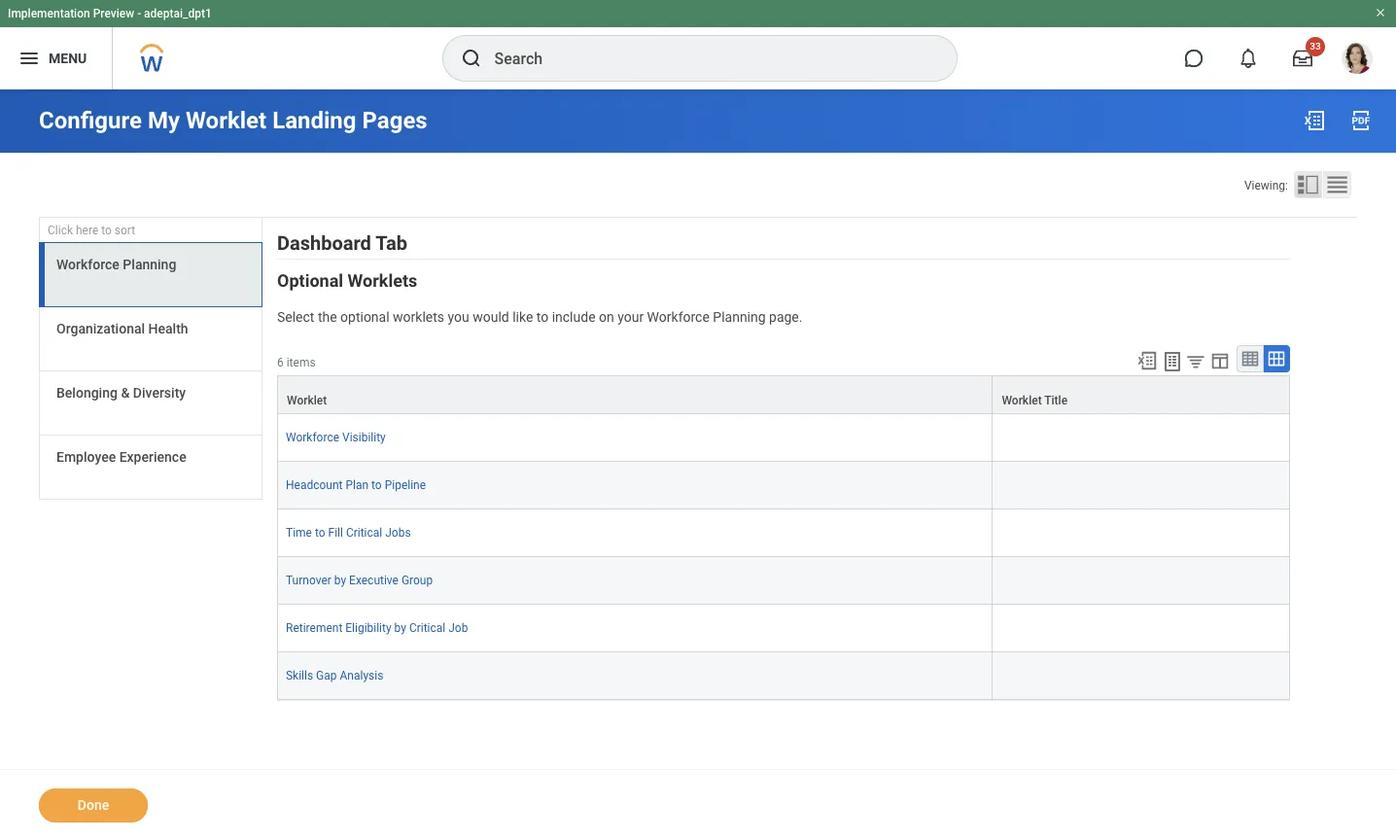 Task type: vqa. For each thing, say whether or not it's contained in the screenshot.
the 01/26/2023
no



Task type: locate. For each thing, give the bounding box(es) containing it.
expand table image
[[1267, 349, 1286, 368]]

1 vertical spatial planning
[[713, 309, 766, 325]]

row
[[277, 375, 1290, 414]]

pages
[[362, 107, 428, 134]]

workforce
[[56, 257, 119, 272], [647, 309, 710, 325], [286, 431, 339, 444]]

headcount plan to pipeline link
[[286, 474, 426, 492]]

2 horizontal spatial workforce
[[647, 309, 710, 325]]

view printable version (pdf) image
[[1350, 109, 1373, 132]]

1 vertical spatial by
[[394, 621, 406, 635]]

group
[[401, 574, 433, 587]]

page.
[[769, 309, 803, 325]]

experience
[[119, 449, 186, 465]]

include
[[552, 309, 596, 325]]

6 cell from the top
[[993, 652, 1290, 700]]

Toggle to List Detail view radio
[[1294, 171, 1322, 198]]

planning left page.
[[713, 309, 766, 325]]

worklets
[[348, 270, 417, 291]]

0 horizontal spatial by
[[334, 574, 346, 587]]

4 cell from the top
[[993, 557, 1290, 605]]

workforce down the here
[[56, 257, 119, 272]]

belonging & diversity
[[56, 385, 186, 401]]

my
[[148, 107, 180, 134]]

jobs
[[385, 526, 411, 540]]

workforce up headcount
[[286, 431, 339, 444]]

1 horizontal spatial planning
[[713, 309, 766, 325]]

turnover by executive group link
[[286, 570, 433, 587]]

to left "fill"
[[315, 526, 325, 540]]

headcount plan to pipeline
[[286, 478, 426, 492]]

workforce visibility
[[286, 431, 386, 444]]

viewing: option group
[[1245, 171, 1357, 202]]

critical right "fill"
[[346, 526, 382, 540]]

0 vertical spatial planning
[[123, 257, 176, 272]]

health
[[148, 321, 188, 337]]

33
[[1310, 41, 1321, 52]]

0 vertical spatial critical
[[346, 526, 382, 540]]

worklet inside popup button
[[1002, 394, 1042, 407]]

workforce for workforce visibility
[[286, 431, 339, 444]]

3 cell from the top
[[993, 509, 1290, 557]]

planning
[[123, 257, 176, 272], [713, 309, 766, 325]]

title
[[1045, 394, 1068, 407]]

worklet right my
[[186, 107, 267, 134]]

cell for by
[[993, 605, 1290, 652]]

6 items
[[277, 356, 316, 369]]

done button
[[39, 789, 148, 823]]

configure my worklet landing pages
[[39, 107, 428, 134]]

1 horizontal spatial workforce
[[286, 431, 339, 444]]

menu banner
[[0, 0, 1396, 89]]

export to worksheets image
[[1161, 350, 1184, 373]]

workforce inside navigation pane region
[[56, 257, 119, 272]]

select the optional worklets you would like to include on your workforce planning page.
[[277, 309, 803, 325]]

workforce inside "link"
[[286, 431, 339, 444]]

optional worklets group
[[277, 269, 1290, 701]]

worklet inside popup button
[[287, 394, 327, 407]]

to right plan
[[372, 478, 382, 492]]

select to filter grid data image
[[1185, 351, 1207, 371]]

optional
[[277, 270, 343, 291]]

by
[[334, 574, 346, 587], [394, 621, 406, 635]]

Search Workday  search field
[[494, 37, 916, 80]]

workforce right your
[[647, 309, 710, 325]]

click
[[48, 224, 73, 237]]

0 horizontal spatial workforce
[[56, 257, 119, 272]]

0 vertical spatial by
[[334, 574, 346, 587]]

cell for to
[[993, 462, 1290, 509]]

to left sort
[[101, 224, 112, 237]]

0 horizontal spatial planning
[[123, 257, 176, 272]]

worklet down items
[[287, 394, 327, 407]]

click here to sort button
[[39, 218, 263, 243]]

list box containing workforce planning
[[39, 242, 263, 500]]

by right turnover
[[334, 574, 346, 587]]

1 horizontal spatial worklet
[[287, 394, 327, 407]]

planning down the click here to sort popup button on the left of page
[[123, 257, 176, 272]]

critical for jobs
[[346, 526, 382, 540]]

export to excel image
[[1303, 109, 1326, 132]]

adeptai_dpt1
[[144, 7, 212, 20]]

worklet for worklet title
[[1002, 394, 1042, 407]]

by right the eligibility
[[394, 621, 406, 635]]

worklet
[[186, 107, 267, 134], [287, 394, 327, 407], [1002, 394, 1042, 407]]

&
[[121, 385, 130, 401]]

critical left job
[[409, 621, 446, 635]]

cell
[[993, 414, 1290, 462], [993, 462, 1290, 509], [993, 509, 1290, 557], [993, 557, 1290, 605], [993, 605, 1290, 652], [993, 652, 1290, 700]]

plan
[[346, 478, 369, 492]]

your
[[618, 309, 644, 325]]

here
[[76, 224, 98, 237]]

to inside headcount plan to pipeline link
[[372, 478, 382, 492]]

1 horizontal spatial critical
[[409, 621, 446, 635]]

5 cell from the top
[[993, 605, 1290, 652]]

worklet button
[[278, 376, 992, 413]]

to
[[101, 224, 112, 237], [537, 309, 549, 325], [372, 478, 382, 492], [315, 526, 325, 540]]

toolbar
[[1128, 345, 1290, 375]]

cell for fill
[[993, 509, 1290, 557]]

list box
[[39, 242, 263, 500]]

on
[[599, 309, 614, 325]]

workforce for workforce planning
[[56, 257, 119, 272]]

0 horizontal spatial critical
[[346, 526, 382, 540]]

you
[[448, 309, 469, 325]]

dashboard
[[277, 232, 371, 255]]

critical
[[346, 526, 382, 540], [409, 621, 446, 635]]

workforce planning
[[56, 257, 176, 272]]

planning inside navigation pane region
[[123, 257, 176, 272]]

2 cell from the top
[[993, 462, 1290, 509]]

job
[[448, 621, 468, 635]]

planning inside optional worklets group
[[713, 309, 766, 325]]

0 vertical spatial workforce
[[56, 257, 119, 272]]

1 vertical spatial critical
[[409, 621, 446, 635]]

headcount
[[286, 478, 343, 492]]

list box inside configure my worklet landing pages 'main content'
[[39, 242, 263, 500]]

to inside the click here to sort popup button
[[101, 224, 112, 237]]

retirement eligibility by critical job
[[286, 621, 468, 635]]

1 horizontal spatial by
[[394, 621, 406, 635]]

cell for analysis
[[993, 652, 1290, 700]]

implementation
[[8, 7, 90, 20]]

worklet for worklet
[[287, 394, 327, 407]]

analysis
[[340, 669, 383, 683]]

configure
[[39, 107, 142, 134]]

2 horizontal spatial worklet
[[1002, 394, 1042, 407]]

0 horizontal spatial worklet
[[186, 107, 267, 134]]

2 vertical spatial workforce
[[286, 431, 339, 444]]

worklet left "title"
[[1002, 394, 1042, 407]]

by inside retirement eligibility by critical job link
[[394, 621, 406, 635]]

turnover by executive group row
[[277, 557, 1290, 605]]



Task type: describe. For each thing, give the bounding box(es) containing it.
viewing:
[[1245, 179, 1288, 193]]

preview
[[93, 7, 134, 20]]

retirement eligibility by critical job link
[[286, 617, 468, 635]]

employee experience
[[56, 449, 186, 465]]

inbox large image
[[1293, 49, 1313, 68]]

time to fill critical jobs link
[[286, 522, 411, 540]]

organizational health
[[56, 321, 188, 337]]

6
[[277, 356, 284, 369]]

tab
[[376, 232, 407, 255]]

Toggle to Grid view radio
[[1323, 171, 1352, 198]]

implementation preview -   adeptai_dpt1
[[8, 7, 212, 20]]

the
[[318, 309, 337, 325]]

gap
[[316, 669, 337, 683]]

33 button
[[1282, 37, 1325, 80]]

visibility
[[342, 431, 386, 444]]

notifications large image
[[1239, 49, 1258, 68]]

employee
[[56, 449, 116, 465]]

time to fill critical jobs row
[[277, 509, 1290, 557]]

pipeline
[[385, 478, 426, 492]]

like
[[513, 309, 533, 325]]

-
[[137, 7, 141, 20]]

critical for job
[[409, 621, 446, 635]]

cell for executive
[[993, 557, 1290, 605]]

to inside time to fill critical jobs link
[[315, 526, 325, 540]]

time to fill critical jobs
[[286, 526, 411, 540]]

skills
[[286, 669, 313, 683]]

justify image
[[18, 47, 41, 70]]

dashboard tab
[[277, 232, 407, 255]]

eligibility
[[345, 621, 392, 635]]

to right like
[[537, 309, 549, 325]]

retirement eligibility by critical job row
[[277, 605, 1290, 652]]

worklet title
[[1002, 394, 1068, 407]]

navigation pane region
[[39, 218, 263, 505]]

click to view/edit grid preferences image
[[1210, 350, 1231, 371]]

click here to sort
[[48, 224, 135, 237]]

1 cell from the top
[[993, 414, 1290, 462]]

organizational
[[56, 321, 145, 337]]

by inside turnover by executive group link
[[334, 574, 346, 587]]

sort
[[115, 224, 135, 237]]

configure my worklet landing pages main content
[[0, 89, 1396, 840]]

items
[[287, 356, 316, 369]]

worklets
[[393, 309, 444, 325]]

skills gap analysis
[[286, 669, 383, 683]]

executive
[[349, 574, 399, 587]]

optional
[[340, 309, 390, 325]]

close environment banner image
[[1375, 7, 1387, 18]]

row containing worklet
[[277, 375, 1290, 414]]

1 vertical spatial workforce
[[647, 309, 710, 325]]

diversity
[[133, 385, 186, 401]]

menu
[[49, 50, 87, 66]]

fill
[[328, 526, 343, 540]]

landing
[[272, 107, 356, 134]]

skills gap analysis link
[[286, 665, 383, 683]]

select
[[277, 309, 315, 325]]

time
[[286, 526, 312, 540]]

export to excel image
[[1137, 350, 1158, 371]]

optional worklets
[[277, 270, 417, 291]]

table image
[[1241, 349, 1260, 368]]

optional worklets button
[[277, 270, 417, 291]]

done
[[78, 797, 109, 813]]

profile logan mcneil image
[[1342, 43, 1373, 78]]

workforce visibility row
[[277, 414, 1290, 462]]

belonging
[[56, 385, 118, 401]]

toolbar inside optional worklets group
[[1128, 345, 1290, 375]]

workforce visibility link
[[286, 427, 386, 444]]

worklet title button
[[993, 376, 1289, 413]]

retirement
[[286, 621, 343, 635]]

turnover
[[286, 574, 331, 587]]

headcount plan to pipeline row
[[277, 462, 1290, 509]]

turnover by executive group
[[286, 574, 433, 587]]

skills gap analysis row
[[277, 652, 1290, 700]]

search image
[[459, 47, 483, 70]]

menu button
[[0, 27, 112, 89]]

would
[[473, 309, 509, 325]]



